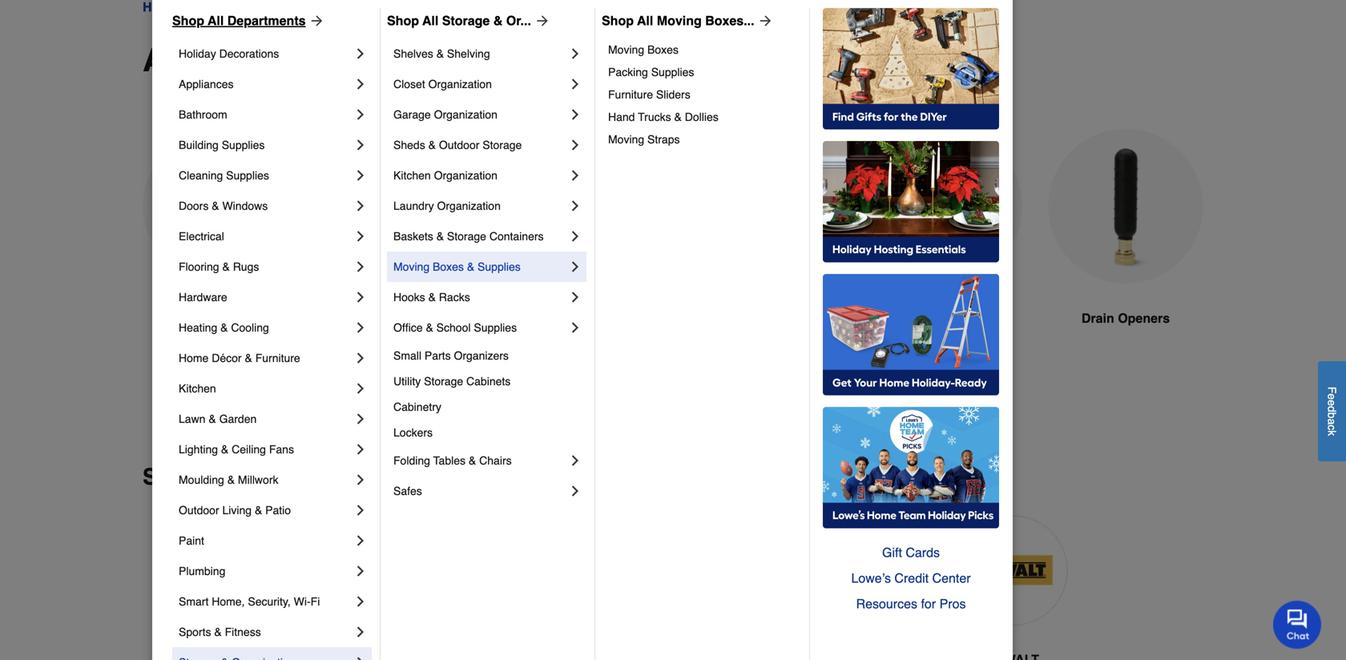 Task type: vqa. For each thing, say whether or not it's contained in the screenshot.
the left 'Smart'
no



Task type: locate. For each thing, give the bounding box(es) containing it.
0 horizontal spatial furniture
[[255, 352, 300, 365]]

moving up 'packing'
[[608, 43, 645, 56]]

moving boxes & supplies
[[394, 260, 521, 273]]

boxes up packing supplies
[[648, 43, 679, 56]]

moving straps link
[[608, 128, 798, 151]]

supplies up cleaning supplies
[[222, 139, 265, 151]]

1 shop from the left
[[172, 13, 204, 28]]

chevron right image for plumbing
[[353, 563, 369, 579]]

2 all from the left
[[423, 13, 439, 28]]

arrow right image for shop all moving boxes...
[[755, 13, 774, 29]]

sheds & outdoor storage link
[[394, 130, 567, 160]]

drain
[[449, 42, 531, 79], [531, 311, 564, 326], [904, 311, 937, 326], [1082, 311, 1115, 326]]

boxes
[[648, 43, 679, 56], [433, 260, 464, 273]]

augers
[[216, 311, 260, 326], [407, 311, 451, 326]]

1 vertical spatial furniture
[[255, 352, 300, 365]]

credit
[[895, 571, 929, 586]]

0 vertical spatial kitchen
[[394, 169, 431, 182]]

get your home holiday-ready. image
[[823, 274, 999, 396]]

3 all from the left
[[637, 13, 653, 28]]

safes link
[[394, 476, 567, 507]]

hand up moving straps
[[608, 111, 635, 123]]

all up "shelves & shelving"
[[423, 13, 439, 28]]

hand down hardware
[[181, 311, 213, 326]]

0 vertical spatial hand
[[608, 111, 635, 123]]

moving down trucks at the left of the page
[[608, 133, 645, 146]]

1 horizontal spatial all
[[423, 13, 439, 28]]

openers
[[540, 42, 670, 79], [1118, 311, 1170, 326]]

drain for drain cleaners & chemicals
[[531, 311, 564, 326]]

furniture
[[608, 88, 653, 101], [255, 352, 300, 365]]

shop all moving boxes... link
[[602, 11, 774, 30]]

2 horizontal spatial all
[[637, 13, 653, 28]]

2 augers from the left
[[407, 311, 451, 326]]

shelves
[[394, 47, 433, 60]]

furniture down 'packing'
[[608, 88, 653, 101]]

a yellow jug of drano commercial line drain cleaner. image
[[505, 129, 660, 285]]

augers for hand augers
[[216, 311, 260, 326]]

e up b
[[1326, 400, 1339, 406]]

sheds
[[394, 139, 425, 151]]

chevron right image for appliances
[[353, 76, 369, 92]]

0 horizontal spatial boxes
[[433, 260, 464, 273]]

hardware
[[179, 291, 227, 304]]

sheds & outdoor storage
[[394, 139, 522, 151]]

organization for laundry organization
[[437, 200, 501, 212]]

c
[[1326, 425, 1339, 430]]

outdoor
[[439, 139, 480, 151], [179, 504, 219, 517]]

0 horizontal spatial all
[[208, 13, 224, 28]]

chevron right image for closet organization
[[567, 76, 584, 92]]

boxes...
[[705, 13, 755, 28]]

electrical
[[179, 230, 224, 243]]

1 vertical spatial outdoor
[[179, 504, 219, 517]]

outdoor down garage organization
[[439, 139, 480, 151]]

arrow right image up the shelves & shelving link
[[531, 13, 551, 29]]

all up holiday decorations at the left of the page
[[208, 13, 224, 28]]

a cobra rubber bladder with brass fitting. image
[[1048, 129, 1204, 285]]

lawn
[[179, 413, 206, 426]]

office & school supplies link
[[394, 313, 567, 343]]

1 horizontal spatial augers
[[407, 311, 451, 326]]

plungers
[[271, 42, 408, 79]]

appliances link
[[179, 69, 353, 99]]

korky logo. image
[[822, 516, 932, 626]]

drain inside drain cleaners & chemicals
[[531, 311, 564, 326]]

kitchen inside kitchen link
[[179, 382, 216, 395]]

for
[[921, 597, 936, 612]]

augers,
[[143, 42, 262, 79]]

1 vertical spatial kitchen
[[179, 382, 216, 395]]

arrow right image
[[531, 13, 551, 29], [755, 13, 774, 29]]

0 vertical spatial boxes
[[648, 43, 679, 56]]

outdoor down "moulding"
[[179, 504, 219, 517]]

organization down sheds & outdoor storage
[[434, 169, 498, 182]]

paint
[[179, 535, 204, 547]]

resources for pros link
[[823, 592, 999, 617]]

chevron right image for bathroom
[[353, 107, 369, 123]]

1 horizontal spatial arrow right image
[[755, 13, 774, 29]]

f
[[1326, 387, 1339, 394]]

arrow right image up moving boxes link
[[755, 13, 774, 29]]

all for moving
[[637, 13, 653, 28]]

racks
[[439, 291, 470, 304]]

chevron right image for kitchen
[[353, 381, 369, 397]]

moving for moving boxes
[[608, 43, 645, 56]]

shop up holiday
[[172, 13, 204, 28]]

chevron right image for outdoor living & patio
[[353, 503, 369, 519]]

cabinetry
[[394, 401, 442, 414]]

1 horizontal spatial hand
[[608, 111, 635, 123]]

garage organization link
[[394, 99, 567, 130]]

shop inside shop all departments link
[[172, 13, 204, 28]]

0 horizontal spatial outdoor
[[179, 504, 219, 517]]

shelving
[[447, 47, 490, 60]]

sliders
[[656, 88, 691, 101]]

e up d
[[1326, 394, 1339, 400]]

utility
[[394, 375, 421, 388]]

hand inside 'link'
[[181, 311, 213, 326]]

shop up shelves
[[387, 13, 419, 28]]

closet organization
[[394, 78, 492, 91]]

moulding
[[179, 474, 224, 487]]

moving down baskets
[[394, 260, 430, 273]]

1 vertical spatial boxes
[[433, 260, 464, 273]]

drain snakes
[[904, 311, 986, 326]]

pros
[[940, 597, 966, 612]]

garden
[[219, 413, 257, 426]]

organization down shelving
[[428, 78, 492, 91]]

lowe's credit center
[[852, 571, 971, 586]]

dollies
[[685, 111, 719, 123]]

supplies
[[651, 66, 694, 79], [222, 139, 265, 151], [226, 169, 269, 182], [478, 260, 521, 273], [474, 321, 517, 334]]

office
[[394, 321, 423, 334]]

a
[[1326, 419, 1339, 425]]

or...
[[506, 13, 531, 28]]

supplies up windows
[[226, 169, 269, 182]]

gift
[[882, 545, 902, 560]]

3 shop from the left
[[602, 13, 634, 28]]

a kobalt music wire drain hand auger. image
[[143, 129, 298, 285]]

2 arrow right image from the left
[[755, 13, 774, 29]]

1 horizontal spatial outdoor
[[439, 139, 480, 151]]

arrow right image inside shop all moving boxes... link
[[755, 13, 774, 29]]

hand augers link
[[143, 129, 298, 367]]

windows
[[222, 200, 268, 212]]

furniture up kitchen link
[[255, 352, 300, 365]]

lawn & garden link
[[179, 404, 353, 434]]

1 horizontal spatial boxes
[[648, 43, 679, 56]]

0 horizontal spatial hand
[[181, 311, 213, 326]]

augers for machine augers
[[407, 311, 451, 326]]

chat invite button image
[[1274, 600, 1322, 649]]

augers inside 'link'
[[216, 311, 260, 326]]

1 augers from the left
[[216, 311, 260, 326]]

shop for shop all departments
[[172, 13, 204, 28]]

chairs
[[479, 454, 512, 467]]

hand augers
[[181, 311, 260, 326]]

1 arrow right image from the left
[[531, 13, 551, 29]]

0 vertical spatial furniture
[[608, 88, 653, 101]]

zep logo. image
[[279, 516, 389, 626]]

1 vertical spatial openers
[[1118, 311, 1170, 326]]

chevron right image for folding tables & chairs
[[567, 453, 584, 469]]

all for storage
[[423, 13, 439, 28]]

shop all departments link
[[172, 11, 325, 30]]

boxes for moving boxes & supplies
[[433, 260, 464, 273]]

chevron right image for cleaning supplies
[[353, 168, 369, 184]]

chevron right image for holiday decorations
[[353, 46, 369, 62]]

supplies up the sliders
[[651, 66, 694, 79]]

chevron right image for hardware
[[353, 289, 369, 305]]

lowe's home team holiday picks. image
[[823, 407, 999, 529]]

chevron right image for garage organization
[[567, 107, 584, 123]]

2 shop from the left
[[387, 13, 419, 28]]

shelves & shelving link
[[394, 38, 567, 69]]

kitchen up laundry
[[394, 169, 431, 182]]

cabinets
[[467, 375, 511, 388]]

heating
[[179, 321, 217, 334]]

hand for hand trucks & dollies
[[608, 111, 635, 123]]

arrow right image
[[306, 13, 325, 29]]

shop
[[143, 464, 199, 490]]

all up moving boxes
[[637, 13, 653, 28]]

arrow right image inside shop all storage & or... link
[[531, 13, 551, 29]]

kitchen link
[[179, 374, 353, 404]]

1 horizontal spatial shop
[[387, 13, 419, 28]]

1 vertical spatial hand
[[181, 311, 213, 326]]

shop for shop all moving boxes...
[[602, 13, 634, 28]]

2 horizontal spatial shop
[[602, 13, 634, 28]]

0 vertical spatial openers
[[540, 42, 670, 79]]

storage up shelving
[[442, 13, 490, 28]]

0 horizontal spatial augers
[[216, 311, 260, 326]]

outdoor living & patio
[[179, 504, 291, 517]]

shop all storage & or...
[[387, 13, 531, 28]]

cobra logo. image
[[550, 516, 660, 626]]

organization for kitchen organization
[[434, 169, 498, 182]]

0 horizontal spatial arrow right image
[[531, 13, 551, 29]]

f e e d b a c k button
[[1318, 361, 1347, 462]]

shop for shop all storage & or...
[[387, 13, 419, 28]]

chevron right image
[[353, 76, 369, 92], [567, 76, 584, 92], [353, 107, 369, 123], [353, 168, 369, 184], [567, 198, 584, 214], [353, 228, 369, 244], [567, 228, 584, 244], [567, 259, 584, 275], [353, 350, 369, 366], [353, 411, 369, 427], [567, 453, 584, 469], [353, 472, 369, 488], [567, 483, 584, 499], [353, 503, 369, 519], [353, 533, 369, 549], [353, 594, 369, 610], [353, 624, 369, 640]]

kitchen inside kitchen organization link
[[394, 169, 431, 182]]

kitchen down home
[[179, 382, 216, 395]]

machine
[[352, 311, 404, 326]]

patio
[[265, 504, 291, 517]]

chevron right image
[[353, 46, 369, 62], [567, 46, 584, 62], [567, 107, 584, 123], [353, 137, 369, 153], [567, 137, 584, 153], [567, 168, 584, 184], [353, 198, 369, 214], [353, 259, 369, 275], [353, 289, 369, 305], [567, 289, 584, 305], [353, 320, 369, 336], [567, 320, 584, 336], [353, 381, 369, 397], [353, 442, 369, 458], [353, 563, 369, 579], [353, 655, 369, 660]]

1 horizontal spatial openers
[[1118, 311, 1170, 326]]

1 all from the left
[[208, 13, 224, 28]]

shop up moving boxes
[[602, 13, 634, 28]]

shop all departments
[[172, 13, 306, 28]]

folding
[[394, 454, 430, 467]]

building supplies
[[179, 139, 265, 151]]

moving boxes
[[608, 43, 679, 56]]

machine augers
[[352, 311, 451, 326]]

trucks
[[638, 111, 671, 123]]

0 horizontal spatial kitchen
[[179, 382, 216, 395]]

hand for hand augers
[[181, 311, 213, 326]]

boxes up racks
[[433, 260, 464, 273]]

0 horizontal spatial shop
[[172, 13, 204, 28]]

flooring
[[179, 260, 219, 273]]

moving
[[657, 13, 702, 28], [608, 43, 645, 56], [608, 133, 645, 146], [394, 260, 430, 273]]

shop inside shop all storage & or... link
[[387, 13, 419, 28]]

supplies for packing supplies
[[651, 66, 694, 79]]

1 horizontal spatial kitchen
[[394, 169, 431, 182]]

0 vertical spatial outdoor
[[439, 139, 480, 151]]

shop inside shop all moving boxes... link
[[602, 13, 634, 28]]

home,
[[212, 596, 245, 608]]

office & school supplies
[[394, 321, 517, 334]]

gift cards link
[[823, 540, 999, 566]]

baskets
[[394, 230, 433, 243]]

flooring & rugs link
[[179, 252, 353, 282]]

1 horizontal spatial furniture
[[608, 88, 653, 101]]

drain openers link
[[1048, 129, 1204, 367]]

chevron right image for moulding & millwork
[[353, 472, 369, 488]]

dewalt logo. image
[[958, 516, 1068, 626]]

&
[[494, 13, 503, 28], [417, 42, 440, 79], [437, 47, 444, 60], [674, 111, 682, 123], [428, 139, 436, 151], [212, 200, 219, 212], [437, 230, 444, 243], [222, 260, 230, 273], [467, 260, 475, 273], [428, 291, 436, 304], [625, 311, 634, 326], [221, 321, 228, 334], [426, 321, 433, 334], [245, 352, 252, 365], [209, 413, 216, 426], [221, 443, 229, 456], [469, 454, 476, 467], [227, 474, 235, 487], [255, 504, 262, 517], [214, 626, 222, 639]]

organization up baskets & storage containers
[[437, 200, 501, 212]]

decorations
[[219, 47, 279, 60]]

hand trucks & dollies
[[608, 111, 719, 123]]

supplies for building supplies
[[222, 139, 265, 151]]

organization up sheds & outdoor storage
[[434, 108, 498, 121]]

electrical link
[[179, 221, 353, 252]]



Task type: describe. For each thing, give the bounding box(es) containing it.
moving boxes link
[[608, 38, 798, 61]]

kitchen for kitchen organization
[[394, 169, 431, 182]]

supplies up small parts organizers link
[[474, 321, 517, 334]]

& inside 'link'
[[214, 626, 222, 639]]

chevron right image for hooks & racks
[[567, 289, 584, 305]]

lighting
[[179, 443, 218, 456]]

f e e d b a c k
[[1326, 387, 1339, 436]]

chevron right image for flooring & rugs
[[353, 259, 369, 275]]

décor
[[212, 352, 242, 365]]

packing supplies
[[608, 66, 694, 79]]

folding tables & chairs
[[394, 454, 512, 467]]

millwork
[[238, 474, 279, 487]]

chevron right image for doors & windows
[[353, 198, 369, 214]]

resources for pros
[[856, 597, 966, 612]]

bathroom link
[[179, 99, 353, 130]]

home décor & furniture link
[[179, 343, 353, 374]]

orange drain snakes. image
[[867, 129, 1023, 285]]

doors & windows
[[179, 200, 268, 212]]

chevron right image for safes
[[567, 483, 584, 499]]

all for departments
[[208, 13, 224, 28]]

cleaning supplies link
[[179, 160, 353, 191]]

packing
[[608, 66, 648, 79]]

chevron right image for building supplies
[[353, 137, 369, 153]]

containers
[[490, 230, 544, 243]]

holiday decorations
[[179, 47, 279, 60]]

closet
[[394, 78, 425, 91]]

ceiling
[[232, 443, 266, 456]]

find gifts for the diyer. image
[[823, 8, 999, 130]]

furniture sliders
[[608, 88, 691, 101]]

living
[[222, 504, 252, 517]]

holiday decorations link
[[179, 38, 353, 69]]

straps
[[648, 133, 680, 146]]

chevron right image for kitchen organization
[[567, 168, 584, 184]]

openers inside drain openers link
[[1118, 311, 1170, 326]]

rugs
[[233, 260, 259, 273]]

organization for closet organization
[[428, 78, 492, 91]]

storage up kitchen organization link
[[483, 139, 522, 151]]

a brass craft music wire machine auger. image
[[324, 129, 479, 285]]

sports
[[179, 626, 211, 639]]

arrow right image for shop all storage & or...
[[531, 13, 551, 29]]

heating & cooling link
[[179, 313, 353, 343]]

organizers
[[454, 349, 509, 362]]

fans
[[269, 443, 294, 456]]

resources
[[856, 597, 918, 612]]

appliances
[[179, 78, 234, 91]]

snakes
[[941, 311, 986, 326]]

supplies for cleaning supplies
[[226, 169, 269, 182]]

folding tables & chairs link
[[394, 446, 567, 476]]

chevron right image for paint
[[353, 533, 369, 549]]

furniture sliders link
[[608, 83, 798, 106]]

k
[[1326, 430, 1339, 436]]

furniture inside "link"
[[255, 352, 300, 365]]

bathroom
[[179, 108, 227, 121]]

0 horizontal spatial openers
[[540, 42, 670, 79]]

hooks
[[394, 291, 425, 304]]

holiday hosting essentials. image
[[823, 141, 999, 263]]

drain for drain snakes
[[904, 311, 937, 326]]

a black rubber plunger. image
[[686, 129, 842, 285]]

cleaning
[[179, 169, 223, 182]]

fitness
[[225, 626, 261, 639]]

moulding & millwork
[[179, 474, 279, 487]]

chevron right image for lighting & ceiling fans
[[353, 442, 369, 458]]

doors
[[179, 200, 209, 212]]

storage down parts
[[424, 375, 463, 388]]

chevron right image for baskets & storage containers
[[567, 228, 584, 244]]

utility storage cabinets
[[394, 375, 511, 388]]

& inside drain cleaners & chemicals
[[625, 311, 634, 326]]

hooks & racks link
[[394, 282, 567, 313]]

storage up moving boxes & supplies
[[447, 230, 486, 243]]

lighting & ceiling fans link
[[179, 434, 353, 465]]

heating & cooling
[[179, 321, 269, 334]]

chevron right image for smart home, security, wi-fi
[[353, 594, 369, 610]]

holiday
[[179, 47, 216, 60]]

fi
[[311, 596, 320, 608]]

chevron right image for home décor & furniture
[[353, 350, 369, 366]]

by
[[205, 464, 231, 490]]

chevron right image for sheds & outdoor storage
[[567, 137, 584, 153]]

organization for garage organization
[[434, 108, 498, 121]]

chevron right image for office & school supplies
[[567, 320, 584, 336]]

parts
[[425, 349, 451, 362]]

chevron right image for shelves & shelving
[[567, 46, 584, 62]]

chevron right image for heating & cooling
[[353, 320, 369, 336]]

utility storage cabinets link
[[394, 369, 584, 394]]

lockers link
[[394, 420, 584, 446]]

moulding & millwork link
[[179, 465, 353, 495]]

boxes for moving boxes
[[648, 43, 679, 56]]

chevron right image for electrical
[[353, 228, 369, 244]]

small parts organizers
[[394, 349, 509, 362]]

garage organization
[[394, 108, 498, 121]]

cooling
[[231, 321, 269, 334]]

sports & fitness link
[[179, 617, 353, 648]]

moving for moving straps
[[608, 133, 645, 146]]

2 e from the top
[[1326, 400, 1339, 406]]

hardware link
[[179, 282, 353, 313]]

chevron right image for laundry organization
[[567, 198, 584, 214]]

shelves & shelving
[[394, 47, 490, 60]]

drain for drain openers
[[1082, 311, 1115, 326]]

center
[[933, 571, 971, 586]]

machine augers link
[[324, 129, 479, 367]]

drain snakes link
[[867, 129, 1023, 367]]

augers, plungers & drain openers
[[143, 42, 670, 79]]

chemicals
[[551, 330, 615, 345]]

gift cards
[[882, 545, 940, 560]]

chevron right image for lawn & garden
[[353, 411, 369, 427]]

1 e from the top
[[1326, 394, 1339, 400]]

moving for moving boxes & supplies
[[394, 260, 430, 273]]

shop by brand
[[143, 464, 302, 490]]

cleaners
[[567, 311, 622, 326]]

home
[[179, 352, 209, 365]]

sports & fitness
[[179, 626, 261, 639]]

kitchen organization link
[[394, 160, 567, 191]]

lockers
[[394, 426, 433, 439]]

kitchen for kitchen
[[179, 382, 216, 395]]

lighting & ceiling fans
[[179, 443, 294, 456]]

brand
[[237, 464, 302, 490]]

chevron right image for moving boxes & supplies
[[567, 259, 584, 275]]

security,
[[248, 596, 291, 608]]

chevron right image for sports & fitness
[[353, 624, 369, 640]]

smart home, security, wi-fi link
[[179, 587, 353, 617]]

supplies down "containers"
[[478, 260, 521, 273]]

moving up moving boxes link
[[657, 13, 702, 28]]

flooring & rugs
[[179, 260, 259, 273]]

drain openers
[[1082, 311, 1170, 326]]



